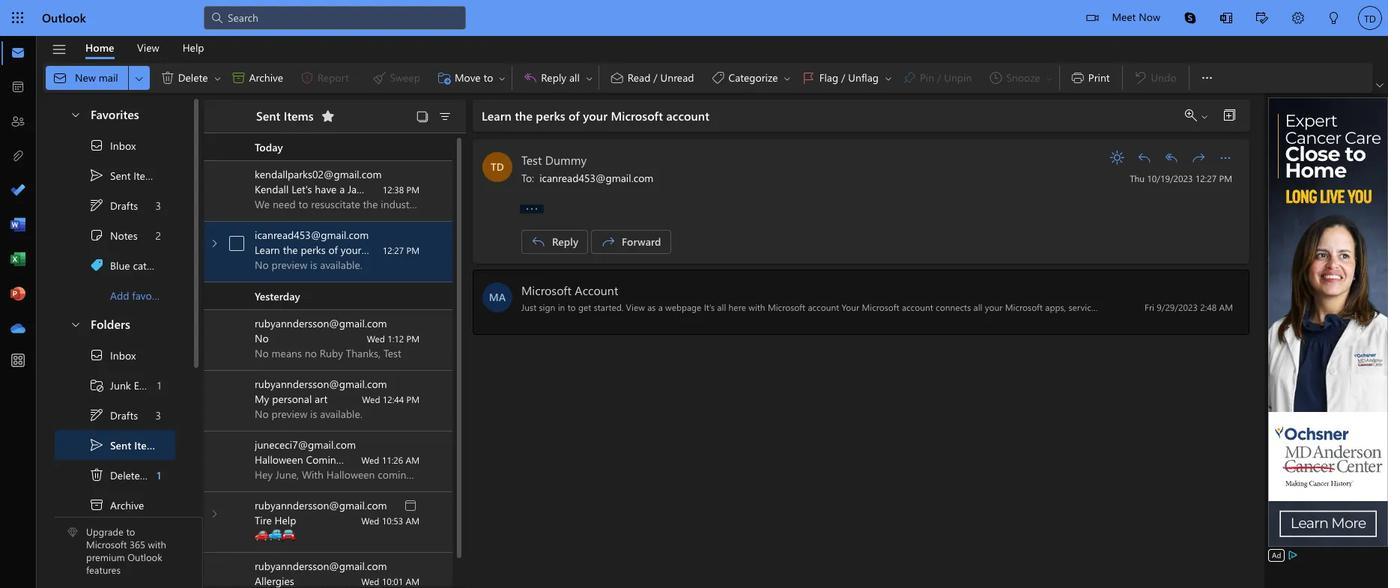 Task type: locate. For each thing, give the bounding box(es) containing it.
1 vertical spatial 
[[531, 235, 546, 250]]

1 horizontal spatial learn the perks of your microsoft account
[[482, 108, 713, 124]]

3 inside favorites tree
[[156, 198, 161, 212]]

2 inbox from the top
[[110, 348, 136, 362]]

ma
[[489, 290, 506, 304]]

 inside  delete 
[[160, 70, 175, 85]]

1 horizontal spatial 
[[1191, 151, 1206, 166]]

rubyanndersson@gmail.com down coming
[[255, 498, 387, 513]]

forward
[[622, 235, 661, 249]]

learn the perks of your microsoft account up the yesterday heading
[[255, 243, 448, 257]]

sent inside tree
[[110, 438, 131, 452]]

select a conversation checkbox down 🚗🚙🚘
[[225, 563, 255, 587]]

 sent items inside tree
[[89, 438, 160, 453]]

upgrade to microsoft 365 with premium outlook features
[[86, 526, 166, 576]]

to:
[[522, 171, 534, 185]]

1 horizontal spatial 
[[1138, 151, 1152, 166]]

1  tree item from the top
[[55, 190, 175, 220]]

sent
[[256, 108, 281, 123], [110, 168, 131, 182], [110, 438, 131, 452]]

 for 
[[1164, 151, 1179, 166]]

sent inside favorites tree
[[110, 168, 131, 182]]

4 rubyanndersson@gmail.com from the top
[[255, 559, 387, 573]]

 tree item up junk
[[55, 340, 175, 370]]

learn the perks of your microsoft account
[[482, 108, 713, 124], [255, 243, 448, 257]]

 button left 'tire'
[[208, 508, 220, 520]]

microsoft down 12:38
[[364, 243, 408, 257]]

 sent items inside favorites tree
[[89, 168, 159, 183]]

 button right 'delete'
[[212, 66, 224, 90]]

0 vertical spatial the
[[515, 108, 533, 124]]

2  tree item from the top
[[55, 340, 175, 370]]

2  sent items from the top
[[89, 438, 160, 453]]

sent up today
[[256, 108, 281, 123]]

/ inside  flag / unflag 
[[842, 70, 846, 85]]

1 horizontal spatial  button
[[212, 66, 224, 90]]

rubyanndersson@gmail.com up art
[[255, 377, 387, 391]]

1 drafts from the top
[[110, 198, 138, 212]]

1 vertical spatial 
[[89, 498, 104, 513]]

0 horizontal spatial 
[[89, 468, 104, 483]]

tab list containing home
[[74, 36, 216, 59]]

to inside  move to 
[[484, 70, 493, 85]]

1  tree item from the top
[[55, 130, 175, 160]]

1 3 from the top
[[156, 198, 161, 212]]

items up 2
[[134, 168, 159, 182]]

🚗🚙🚘
[[255, 528, 295, 543]]

learn the perks of your microsoft account inside message list list box
[[255, 243, 448, 257]]

items right deleted
[[149, 468, 174, 482]]

1 horizontal spatial view
[[626, 301, 645, 313]]

2  from the top
[[89, 438, 104, 453]]

view left as
[[626, 301, 645, 313]]

inbox
[[110, 138, 136, 152], [110, 348, 136, 362]]

your left 12:27 pm
[[341, 243, 362, 257]]

1 vertical spatial archive
[[110, 498, 144, 512]]

 move to 
[[437, 70, 507, 85]]

favorites tree
[[55, 94, 175, 310]]

no preview is available. for art
[[255, 407, 363, 421]]

yesterday heading
[[204, 283, 453, 310]]

 tree item
[[55, 160, 175, 190], [55, 430, 175, 460]]

3 for 
[[156, 408, 161, 422]]

1 no from the top
[[255, 258, 269, 272]]

1 horizontal spatial of
[[569, 108, 580, 124]]

am right 10:01
[[406, 575, 420, 587]]

all right connects
[[974, 301, 983, 313]]

1 vertical spatial  tree item
[[55, 430, 175, 460]]

12:27 inside message list list box
[[383, 244, 404, 256]]

 inside  archive
[[231, 70, 246, 85]]

sent up '' tree item
[[110, 438, 131, 452]]

 inbox down favorites tree item
[[89, 138, 136, 153]]

rubyanndersson@gmail.com down 🚗🚙🚘
[[255, 559, 387, 573]]

1  from the top
[[208, 238, 220, 250]]

1 is from the top
[[310, 258, 317, 272]]

 button inside favorites tree item
[[62, 100, 88, 128]]

no preview is available. for perks
[[255, 258, 363, 272]]

1 vertical spatial  inbox
[[89, 348, 136, 363]]

test
[[522, 152, 542, 168], [384, 346, 401, 360]]

select a conversation checkbox down the my
[[225, 441, 255, 465]]

2 3 from the top
[[156, 408, 161, 422]]

1  button from the top
[[208, 238, 220, 250]]

0 horizontal spatial icanread453@gmail.com
[[255, 228, 369, 242]]

upgrade
[[86, 526, 124, 538]]

is down art
[[310, 407, 317, 421]]

 flag / unflag 
[[802, 70, 893, 85]]

 up thu 10/19/2023 12:27 pm
[[1191, 151, 1206, 166]]

1 select a conversation checkbox from the top
[[225, 171, 255, 195]]

0 vertical spatial  tree item
[[55, 190, 175, 220]]

1 vertical spatial view
[[626, 301, 645, 313]]

 button inside tags group
[[883, 66, 895, 90]]

Select a conversation checkbox
[[225, 171, 255, 195], [225, 232, 255, 256], [225, 320, 255, 344]]

am
[[1220, 301, 1233, 313], [406, 454, 420, 466], [406, 515, 420, 527], [406, 575, 420, 587]]

 up '' tree item
[[89, 438, 104, 453]]

select a conversation checkbox down today
[[225, 171, 255, 195]]

drafts inside tree
[[110, 408, 138, 422]]

junk
[[110, 378, 131, 392]]

1 vertical spatial 12:27
[[383, 244, 404, 256]]

 inside  reply all 
[[523, 70, 538, 85]]

1 vertical spatial  tree item
[[55, 340, 175, 370]]

2 vertical spatial select a conversation checkbox
[[225, 320, 255, 344]]

 drafts inside tree
[[89, 408, 138, 423]]

 inbox inside tree
[[89, 348, 136, 363]]

0 vertical spatial learn
[[482, 108, 512, 124]]

1 horizontal spatial 
[[1164, 151, 1179, 166]]

test up to:
[[522, 152, 542, 168]]

icanread453@gmail.com down let's
[[255, 228, 369, 242]]

 inside  move to 
[[498, 74, 507, 83]]

 button left 'folders'
[[62, 310, 88, 338]]

1 no preview is available. from the top
[[255, 258, 363, 272]]

0 vertical spatial of
[[569, 108, 580, 124]]

 categorize 
[[711, 70, 792, 85]]

 inside favorites tree
[[89, 198, 104, 213]]

td button
[[483, 152, 513, 182]]

learn the perks of your microsoft account down  dropdown button
[[482, 108, 713, 124]]

left-rail-appbar navigation
[[3, 36, 33, 346]]

0 vertical spatial outlook
[[42, 10, 86, 25]]

0 vertical spatial  sent items
[[89, 168, 159, 183]]

2  inbox from the top
[[89, 348, 136, 363]]

1 / from the left
[[654, 70, 658, 85]]

icanread453@gmail.com inside email message element
[[540, 171, 654, 185]]

archive
[[249, 70, 283, 85], [110, 498, 144, 512]]

 button
[[433, 106, 457, 127]]

1 horizontal spatial 
[[160, 70, 175, 85]]

set your advertising preferences image
[[1288, 549, 1300, 561]]

premium features image
[[67, 528, 78, 538]]

reply up microsoft account
[[552, 235, 578, 249]]

preview up yesterday
[[272, 258, 307, 272]]

1  drafts from the top
[[89, 198, 138, 213]]

0 vertical spatial 
[[208, 238, 220, 250]]

 tree item down favorites tree item
[[55, 160, 175, 190]]

in
[[558, 301, 565, 313]]

learn inside message list list box
[[255, 243, 280, 257]]

3 no from the top
[[255, 346, 269, 360]]

inbox up  junk email 1
[[110, 348, 136, 362]]

0 vertical spatial 
[[89, 198, 104, 213]]

0 horizontal spatial with
[[148, 538, 166, 551]]

0 horizontal spatial  archive
[[89, 498, 144, 513]]

3  button from the left
[[883, 66, 895, 90]]

 button
[[1106, 146, 1130, 170]]

none text field inside email message element
[[522, 171, 1120, 185]]

select a conversation checkbox left personal
[[225, 381, 255, 405]]

12:27 inside email message element
[[1196, 172, 1217, 184]]

2 no from the top
[[255, 331, 269, 345]]

1 right junk
[[157, 378, 161, 392]]

0 horizontal spatial your
[[341, 243, 362, 257]]

 left 'folders'
[[70, 318, 82, 330]]

rubyanndersson@gmail.com
[[255, 316, 387, 330], [255, 377, 387, 391], [255, 498, 387, 513], [255, 559, 387, 573]]

0 horizontal spatial  button
[[129, 66, 150, 90]]

no means no ruby thanks, test
[[255, 346, 401, 360]]

 button right mail
[[129, 66, 150, 90]]


[[403, 498, 418, 513]]

 inside favorites tree item
[[70, 108, 82, 120]]

to right move
[[484, 70, 493, 85]]

 search field
[[204, 0, 466, 34]]

12:44
[[383, 393, 404, 405]]

 for 
[[1191, 151, 1206, 166]]

learn down  move to 
[[482, 108, 512, 124]]

0 vertical spatial learn the perks of your microsoft account
[[482, 108, 713, 124]]

tree
[[55, 340, 175, 588]]

 drafts up the  notes
[[89, 198, 138, 213]]

help inside message list list box
[[275, 513, 296, 528]]

word image
[[10, 218, 25, 233]]

blue
[[110, 258, 130, 272]]

 button
[[62, 100, 88, 128], [62, 310, 88, 338]]

2 no preview is available. from the top
[[255, 407, 363, 421]]

add favorite
[[110, 288, 167, 302]]

read
[[628, 70, 651, 85]]

 drafts
[[89, 198, 138, 213], [89, 408, 138, 423]]

perks up the yesterday heading
[[301, 243, 326, 257]]

help up 🚗🚙🚘
[[275, 513, 296, 528]]

0 vertical spatial no preview is available.
[[255, 258, 363, 272]]

add
[[110, 288, 129, 302]]

0 vertical spatial  inbox
[[89, 138, 136, 153]]

outlook banner
[[0, 0, 1389, 38]]

0 vertical spatial 
[[1138, 151, 1152, 166]]

1:12
[[388, 333, 404, 345]]

2  button from the left
[[212, 66, 224, 90]]

reply for 
[[552, 235, 578, 249]]

no preview is available. up the yesterday heading
[[255, 258, 363, 272]]

select a conversation checkbox for today
[[225, 171, 255, 195]]

/ inside " read / unread"
[[654, 70, 658, 85]]

reply for 
[[541, 70, 567, 85]]

1 horizontal spatial outlook
[[128, 551, 162, 564]]

 tree item for 
[[55, 400, 175, 430]]

 tree item down "favorites"
[[55, 130, 175, 160]]

icanread453@gmail.com button
[[540, 171, 654, 185]]

2 horizontal spatial to
[[568, 301, 576, 313]]

 left  button
[[1111, 151, 1126, 166]]

inbox down favorites tree item
[[110, 138, 136, 152]]

0 vertical spatial 
[[523, 70, 538, 85]]

 right  button
[[1218, 151, 1233, 166]]

1  from the top
[[89, 198, 104, 213]]

2 drafts from the top
[[110, 408, 138, 422]]

 button
[[1218, 103, 1242, 127]]

inbox inside tree
[[110, 348, 136, 362]]

 button right  button
[[1214, 146, 1238, 170]]

2 vertical spatial your
[[985, 301, 1003, 313]]

2  from the top
[[89, 408, 104, 423]]

2 / from the left
[[842, 70, 846, 85]]

 for  delete 
[[160, 70, 175, 85]]

the up yesterday
[[283, 243, 298, 257]]

1 vertical spatial no preview is available.
[[255, 407, 363, 421]]

0 vertical spatial your
[[583, 108, 608, 124]]

2 select a conversation checkbox from the top
[[225, 441, 255, 465]]

0 vertical spatial perks
[[536, 108, 566, 124]]

2 horizontal spatial your
[[985, 301, 1003, 313]]

email message element
[[473, 139, 1250, 264]]

archive inside the move & delete group
[[249, 70, 283, 85]]

 drafts for 
[[89, 408, 138, 423]]

1 horizontal spatial with
[[749, 301, 766, 313]]

outlook up 
[[42, 10, 86, 25]]

4 no from the top
[[255, 407, 269, 421]]

0 horizontal spatial all
[[569, 70, 580, 85]]

 button for 
[[129, 66, 150, 90]]

microsoft account
[[522, 283, 618, 298]]

with right here
[[749, 301, 766, 313]]

no for no
[[255, 346, 269, 360]]

sent items 
[[256, 108, 335, 124]]

wed for 🚗🚙🚘
[[361, 515, 379, 527]]

 inbox inside favorites tree
[[89, 138, 136, 153]]

 inside tree
[[89, 408, 104, 423]]

reply left  dropdown button
[[541, 70, 567, 85]]

1  sent items from the top
[[89, 168, 159, 183]]

 inside tree
[[89, 348, 104, 363]]


[[208, 238, 220, 250], [208, 508, 220, 520]]

1 vertical spatial with
[[148, 538, 166, 551]]

0 vertical spatial  tree item
[[55, 160, 175, 190]]

inbox for 
[[110, 138, 136, 152]]

 tree item up deleted
[[55, 430, 175, 460]]

 right 'delete'
[[231, 70, 246, 85]]

more.
[[1334, 301, 1357, 313]]

dummy
[[545, 152, 587, 168]]

0 horizontal spatial view
[[137, 40, 159, 54]]

2 is from the top
[[310, 407, 317, 421]]

 up the upgrade
[[89, 498, 104, 513]]

perks inside message list list box
[[301, 243, 326, 257]]

wed up thanks,
[[367, 333, 385, 345]]

perks down  reply all 
[[536, 108, 566, 124]]

 tree item
[[55, 190, 175, 220], [55, 400, 175, 430]]

Select a conversation checkbox
[[225, 381, 255, 405], [225, 441, 255, 465], [225, 502, 255, 526], [225, 563, 255, 587]]

1 available. from the top
[[320, 258, 363, 272]]

3 select a conversation checkbox from the top
[[225, 320, 255, 344]]

1 select a conversation checkbox from the top
[[225, 381, 255, 405]]

0 vertical spatial 3
[[156, 198, 161, 212]]

0 horizontal spatial 
[[531, 235, 546, 250]]

 sent items for 2nd  tree item
[[89, 438, 160, 453]]

 up  
[[1200, 70, 1215, 85]]

 up 
[[89, 168, 104, 183]]

notes
[[110, 228, 138, 242]]

 tree item up the  notes
[[55, 190, 175, 220]]

 inbox for 
[[89, 348, 136, 363]]

4 select a conversation checkbox from the top
[[225, 563, 255, 587]]

a left jam
[[340, 182, 345, 196]]

means
[[272, 346, 302, 360]]

2 1 from the top
[[157, 468, 161, 482]]

test dummy button
[[522, 152, 587, 168]]

/ right read
[[654, 70, 658, 85]]

/ for 
[[654, 70, 658, 85]]

1 vertical spatial 3
[[156, 408, 161, 422]]

wed for no means no ruby thanks, test
[[367, 333, 385, 345]]

3
[[156, 198, 161, 212], [156, 408, 161, 422]]

 inbox down folders tree item
[[89, 348, 136, 363]]

none text field containing to:
[[522, 171, 1120, 185]]

 inside  delete 
[[213, 74, 222, 83]]


[[1185, 109, 1197, 121]]

0 vertical spatial view
[[137, 40, 159, 54]]

0 vertical spatial sent
[[256, 108, 281, 123]]

2 rubyanndersson@gmail.com from the top
[[255, 377, 387, 391]]

1 vertical spatial the
[[283, 243, 298, 257]]

 archive
[[231, 70, 283, 85], [89, 498, 144, 513]]

 sent items for 2nd  tree item from the bottom
[[89, 168, 159, 183]]

no up yesterday
[[255, 258, 269, 272]]

1  button from the top
[[62, 100, 88, 128]]

0 vertical spatial with
[[749, 301, 766, 313]]

meet now
[[1112, 10, 1161, 24]]

 inside button
[[1138, 151, 1152, 166]]

10/19/2023
[[1148, 172, 1193, 184]]

0 vertical spatial icanread453@gmail.com
[[540, 171, 654, 185]]

outlook right premium at left
[[128, 551, 162, 564]]

drafts
[[110, 198, 138, 212], [110, 408, 138, 422]]

0 vertical spatial 
[[231, 70, 246, 85]]

 down 
[[89, 408, 104, 423]]


[[89, 378, 104, 393]]

with right the 365
[[148, 538, 166, 551]]

all right "it's" at the bottom of page
[[717, 301, 726, 313]]

1 vertical spatial test
[[384, 346, 401, 360]]

microsoft right here
[[768, 301, 806, 313]]

1  button from the left
[[129, 66, 150, 90]]

 inside folders tree item
[[70, 318, 82, 330]]

wed for no preview is available.
[[362, 393, 380, 405]]

rubyanndersson@gmail.com for wed 12:44 pm
[[255, 377, 387, 391]]

 drafts down  tree item in the left of the page
[[89, 408, 138, 423]]

to right the upgrade
[[126, 526, 135, 538]]

microsoft inside upgrade to microsoft 365 with premium outlook features
[[86, 538, 127, 551]]

1 horizontal spatial archive
[[249, 70, 283, 85]]

 inside tree item
[[89, 498, 104, 513]]

1 vertical spatial select a conversation checkbox
[[225, 232, 255, 256]]

3 down email
[[156, 408, 161, 422]]

message list section
[[204, 96, 466, 588]]

 tree item
[[55, 130, 175, 160], [55, 340, 175, 370]]

items left 
[[284, 108, 314, 123]]

help up 'delete'
[[183, 40, 204, 54]]

premium
[[86, 551, 125, 564]]

 inside  button
[[1111, 151, 1126, 166]]

 left  dropdown button
[[523, 70, 538, 85]]

1 preview from the top
[[272, 258, 307, 272]]

tags group
[[602, 63, 1056, 93]]

preview
[[272, 258, 307, 272], [272, 407, 307, 421]]

0 horizontal spatial test
[[384, 346, 401, 360]]


[[523, 70, 538, 85], [1164, 151, 1179, 166]]

items inside  deleted items
[[149, 468, 174, 482]]

 down 
[[531, 235, 546, 250]]

 button right unflag at the top right of page
[[883, 66, 895, 90]]

 button
[[584, 66, 596, 90]]

 left 'tire'
[[208, 508, 220, 520]]


[[1221, 12, 1233, 24]]

0 horizontal spatial perks
[[301, 243, 326, 257]]

3 for 
[[156, 198, 161, 212]]

help button
[[171, 36, 215, 59]]

 left deleted
[[89, 468, 104, 483]]

items inside favorites tree
[[134, 168, 159, 182]]

1 vertical spatial  tree item
[[55, 400, 175, 430]]

1 vertical spatial learn
[[255, 243, 280, 257]]

 up thu
[[1138, 151, 1152, 166]]

 for  forward
[[601, 235, 616, 250]]

 right move
[[498, 74, 507, 83]]

1  inbox from the top
[[89, 138, 136, 153]]


[[1185, 12, 1197, 24]]

help inside 'button'
[[183, 40, 204, 54]]

2 available. from the top
[[320, 407, 363, 421]]


[[416, 110, 429, 124]]

2  from the top
[[208, 508, 220, 520]]

inbox inside favorites tree
[[110, 138, 136, 152]]

0 horizontal spatial and
[[1104, 301, 1119, 313]]

application
[[0, 0, 1389, 588]]

1 vertical spatial perks
[[301, 243, 326, 257]]

select a conversation checkbox down yesterday
[[225, 320, 255, 344]]

is up the yesterday heading
[[310, 258, 317, 272]]

/ for 
[[842, 70, 846, 85]]

 inside email message element
[[1218, 151, 1233, 166]]

1 vertical spatial available.
[[320, 407, 363, 421]]

1 vertical spatial 
[[1164, 151, 1179, 166]]

1
[[157, 378, 161, 392], [157, 468, 161, 482]]

tab list
[[74, 36, 216, 59]]

select a conversation checkbox down kendall
[[225, 232, 255, 256]]

 inside tree item
[[89, 468, 104, 483]]

 button inside folders tree item
[[62, 310, 88, 338]]

move & delete group
[[46, 63, 509, 93]]

2  drafts from the top
[[89, 408, 138, 423]]

 right 'delete'
[[213, 74, 222, 83]]

1 horizontal spatial test
[[522, 152, 542, 168]]

available.
[[320, 258, 363, 272], [320, 407, 363, 421]]

1 inbox from the top
[[110, 138, 136, 152]]

wed left 10:01
[[361, 575, 379, 587]]

deleted
[[110, 468, 146, 482]]

 left 'delete'
[[160, 70, 175, 85]]

fri 9/29/2023 2:48 am
[[1145, 301, 1233, 313]]

0 horizontal spatial learn
[[255, 243, 280, 257]]

1 vertical spatial preview
[[272, 407, 307, 421]]

is
[[310, 258, 317, 272], [310, 407, 317, 421]]

 right unflag at the top right of page
[[884, 74, 893, 83]]

your down  dropdown button
[[583, 108, 608, 124]]

1 rubyanndersson@gmail.com from the top
[[255, 316, 387, 330]]

1  from the top
[[89, 168, 104, 183]]

2 and from the left
[[1317, 301, 1332, 313]]

 button for learn the perks of your microsoft account
[[208, 238, 220, 250]]

0 vertical spatial  drafts
[[89, 198, 138, 213]]

 button for 
[[212, 66, 224, 90]]

microsoft inside message list list box
[[364, 243, 408, 257]]

2  button from the top
[[208, 508, 220, 520]]

1 and from the left
[[1104, 301, 1119, 313]]


[[1377, 82, 1384, 89]]

halloween
[[255, 453, 303, 467]]

None text field
[[522, 171, 1120, 185]]

0 vertical spatial available.
[[320, 258, 363, 272]]

2 preview from the top
[[272, 407, 307, 421]]

available. up the yesterday heading
[[320, 258, 363, 272]]

 sent items up notes
[[89, 168, 159, 183]]

1 horizontal spatial /
[[842, 70, 846, 85]]

1 vertical spatial reply
[[552, 235, 578, 249]]

1 horizontal spatial all
[[717, 301, 726, 313]]

1 vertical spatial 1
[[157, 468, 161, 482]]

0 horizontal spatial outlook
[[42, 10, 86, 25]]

 for tire help
[[208, 508, 220, 520]]

 right mail
[[133, 72, 145, 84]]

 drafts inside favorites tree
[[89, 198, 138, 213]]


[[160, 70, 175, 85], [89, 468, 104, 483]]

account
[[667, 108, 710, 124], [411, 243, 448, 257], [808, 301, 839, 313], [902, 301, 934, 313]]

drafts inside favorites tree
[[110, 198, 138, 212]]

 inside button
[[1191, 151, 1206, 166]]

drafts for 
[[110, 198, 138, 212]]

 tree item
[[55, 370, 175, 400]]

mail
[[99, 70, 118, 85]]

 for 
[[89, 138, 104, 153]]

and right 365, at the bottom right of the page
[[1317, 301, 1332, 313]]

no left means
[[255, 346, 269, 360]]

junececi7@gmail.com halloween coming up wed 11:26 am
[[255, 438, 420, 467]]

2  tree item from the top
[[55, 400, 175, 430]]

1 horizontal spatial help
[[275, 513, 296, 528]]

12:27
[[1196, 172, 1217, 184], [383, 244, 404, 256]]

with
[[749, 301, 766, 313], [148, 538, 166, 551]]

0 horizontal spatial 12:27
[[383, 244, 404, 256]]

drafts up notes
[[110, 198, 138, 212]]

3 select a conversation checkbox from the top
[[225, 502, 255, 526]]

1 horizontal spatial and
[[1317, 301, 1332, 313]]

 sent items
[[89, 168, 159, 183], [89, 438, 160, 453]]

3 inside tree
[[156, 408, 161, 422]]

0 vertical spatial  button
[[208, 238, 220, 250]]

 junk email 1
[[89, 378, 161, 393]]

the
[[1359, 301, 1374, 313]]


[[89, 138, 104, 153], [1111, 151, 1126, 166], [89, 348, 104, 363]]

1 inside '' tree item
[[157, 468, 161, 482]]

/
[[654, 70, 658, 85], [842, 70, 846, 85]]

0 vertical spatial  archive
[[231, 70, 283, 85]]

 button
[[129, 66, 150, 90], [212, 66, 224, 90], [883, 66, 895, 90]]

wed 10:01 am
[[361, 575, 420, 587]]

1 horizontal spatial  archive
[[231, 70, 283, 85]]

archive up sent items heading on the left of the page
[[249, 70, 283, 85]]

 inside  button
[[1164, 151, 1179, 166]]

1 vertical spatial 
[[89, 438, 104, 453]]

12:27 down  button
[[1196, 172, 1217, 184]]

1 vertical spatial  button
[[62, 310, 88, 338]]

no down the my
[[255, 407, 269, 421]]

reply inside the  reply
[[552, 235, 578, 249]]

0 horizontal spatial help
[[183, 40, 204, 54]]

0 vertical spatial  button
[[62, 100, 88, 128]]

1 horizontal spatial 
[[1218, 151, 1233, 166]]

2  button from the top
[[62, 310, 88, 338]]

1 horizontal spatial 12:27
[[1196, 172, 1217, 184]]

more apps image
[[10, 354, 25, 369]]

reply inside  reply all 
[[541, 70, 567, 85]]

0 vertical spatial select a conversation checkbox
[[225, 171, 255, 195]]

1 vertical spatial inbox
[[110, 348, 136, 362]]

1 vertical spatial 
[[601, 235, 616, 250]]

1 horizontal spatial to
[[484, 70, 493, 85]]

all
[[569, 70, 580, 85], [717, 301, 726, 313], [974, 301, 983, 313]]

1 vertical spatial icanread453@gmail.com
[[255, 228, 369, 242]]

pm inside kendallparks02@gmail.com kendall let's have a jam sesh 12:38 pm
[[407, 184, 420, 196]]

0 vertical spatial preview
[[272, 258, 307, 272]]

3 rubyanndersson@gmail.com from the top
[[255, 498, 387, 513]]

 button
[[1193, 63, 1223, 93], [1214, 146, 1238, 170]]

1 vertical spatial 
[[208, 508, 220, 520]]

 inside favorites tree
[[89, 138, 104, 153]]

0 horizontal spatial archive
[[110, 498, 144, 512]]

1 1 from the top
[[157, 378, 161, 392]]

1 vertical spatial  sent items
[[89, 438, 160, 453]]

no preview is available. down art
[[255, 407, 363, 421]]

 archive inside the move & delete group
[[231, 70, 283, 85]]



Task type: describe. For each thing, give the bounding box(es) containing it.
application containing outlook
[[0, 0, 1389, 588]]

get
[[578, 301, 592, 313]]

 forward
[[601, 235, 661, 250]]

the inside message list list box
[[283, 243, 298, 257]]

thu 10/19/2023 12:27 pm
[[1130, 172, 1233, 184]]

 inside  reply all 
[[585, 74, 594, 83]]

let's
[[292, 182, 312, 196]]

microsoft up sign
[[522, 283, 572, 298]]

favorites tree item
[[55, 100, 175, 130]]


[[437, 70, 452, 85]]

 drafts for 
[[89, 198, 138, 213]]

today heading
[[204, 133, 453, 161]]

 reply all 
[[523, 70, 594, 85]]

2 horizontal spatial all
[[974, 301, 983, 313]]

view inside button
[[137, 40, 159, 54]]

test inside email message element
[[522, 152, 542, 168]]

 for the top  popup button
[[1200, 70, 1215, 85]]

 inside ' categorize '
[[783, 74, 792, 83]]

icanread453@gmail.com inside message list list box
[[255, 228, 369, 242]]

11:26
[[382, 454, 403, 466]]

1 horizontal spatial perks
[[536, 108, 566, 124]]

1 horizontal spatial the
[[515, 108, 533, 124]]


[[51, 42, 67, 57]]

it's
[[704, 301, 715, 313]]

microsoft left apps,
[[1005, 301, 1043, 313]]

new
[[75, 70, 96, 85]]

meet
[[1112, 10, 1136, 24]]

am down ""
[[406, 515, 420, 527]]

 read / unread
[[610, 70, 694, 85]]

available. for perks
[[320, 258, 363, 272]]


[[802, 70, 817, 85]]

 tree item
[[55, 220, 175, 250]]

now
[[1139, 10, 1161, 24]]

with inside upgrade to microsoft 365 with premium outlook features
[[148, 538, 166, 551]]

 tree item
[[55, 490, 175, 520]]

wed 10:53 am
[[361, 515, 420, 527]]

preview for personal
[[272, 407, 307, 421]]

td image
[[1359, 6, 1383, 30]]

all inside  reply all 
[[569, 70, 580, 85]]

add favorite tree item
[[55, 280, 175, 310]]

test inside message list list box
[[384, 346, 401, 360]]

 button for tire help
[[208, 508, 220, 520]]

 print
[[1071, 70, 1110, 85]]

sent items heading
[[237, 100, 340, 133]]

files image
[[10, 149, 25, 164]]


[[711, 70, 726, 85]]

sent inside the sent items 
[[256, 108, 281, 123]]

365,
[[1298, 301, 1314, 313]]

outlook link
[[42, 0, 86, 36]]

folders tree item
[[55, 310, 175, 340]]

categorize
[[729, 70, 778, 85]]

my
[[255, 392, 269, 406]]


[[1293, 12, 1305, 24]]

wed 1:12 pm
[[367, 333, 420, 345]]

test dummy
[[522, 152, 587, 168]]

 inside favorites tree
[[89, 168, 104, 183]]

excel image
[[10, 253, 25, 268]]

 inside  
[[1200, 112, 1209, 121]]

12:27 pm
[[383, 244, 420, 256]]

favorite
[[132, 288, 167, 302]]

jam
[[348, 182, 366, 196]]

no for learn the perks of your microsoft account
[[255, 258, 269, 272]]

kendall
[[255, 182, 289, 196]]

is for art
[[310, 407, 317, 421]]

 button
[[1160, 146, 1184, 170]]

wed inside junececi7@gmail.com halloween coming up wed 11:26 am
[[361, 454, 379, 466]]

 tree item for 
[[55, 130, 175, 160]]

kendallparks02@gmail.com kendall let's have a jam sesh 12:38 pm
[[255, 167, 420, 196]]

 inside tree
[[89, 438, 104, 453]]

including
[[1154, 301, 1190, 313]]


[[1224, 109, 1236, 121]]

available. for art
[[320, 407, 363, 421]]

rubyanndersson@gmail.com for wed 1:12 pm
[[255, 316, 387, 330]]

archive inside  tree item
[[110, 498, 144, 512]]

 tree item for 
[[55, 340, 175, 370]]

email
[[134, 378, 159, 392]]

 button
[[1374, 78, 1387, 93]]


[[89, 228, 104, 243]]

onedrive image
[[10, 321, 25, 336]]

test dummy image
[[483, 152, 513, 182]]

 button
[[1133, 146, 1157, 170]]

 for 
[[89, 198, 104, 213]]

 reply
[[531, 235, 578, 250]]

art
[[315, 392, 328, 406]]

rubyanndersson@gmail.com for wed 10:01 am
[[255, 559, 387, 573]]

2
[[156, 228, 161, 242]]

 inside popup button
[[133, 72, 145, 84]]

Search for email, meetings, files and more. field
[[226, 9, 457, 25]]

 button
[[1209, 0, 1245, 38]]

 delete 
[[160, 70, 222, 85]]

is for perks
[[310, 258, 317, 272]]

items up  deleted items
[[134, 438, 160, 452]]

12:38
[[383, 184, 404, 196]]

1  tree item from the top
[[55, 160, 175, 190]]

 for  deleted items
[[89, 468, 104, 483]]

message list list box
[[204, 133, 466, 588]]

to inside upgrade to microsoft 365 with premium outlook features
[[126, 526, 135, 538]]

 for learn the perks of your microsoft account
[[208, 238, 220, 250]]

unflag
[[849, 70, 879, 85]]

select a conversation image
[[229, 236, 244, 251]]

 for 
[[89, 348, 104, 363]]

calendar image
[[10, 80, 25, 95]]

inbox for 
[[110, 348, 136, 362]]

 button
[[316, 104, 340, 128]]

select a conversation checkbox for wed 11:26 am
[[225, 441, 255, 465]]

services,
[[1069, 301, 1102, 313]]

of inside message list list box
[[329, 243, 338, 257]]

wed 12:44 pm
[[362, 393, 420, 405]]

2 select a conversation checkbox from the top
[[225, 232, 255, 256]]

my personal art
[[255, 392, 328, 406]]

no for my personal art
[[255, 407, 269, 421]]


[[1071, 70, 1086, 85]]

yesterday
[[255, 289, 300, 303]]

features
[[86, 564, 121, 576]]

 for  reply all 
[[523, 70, 538, 85]]


[[610, 70, 625, 85]]

microsoft right your
[[862, 301, 900, 313]]

 button for favorites
[[62, 100, 88, 128]]

print
[[1089, 70, 1110, 85]]

 new mail
[[52, 70, 118, 85]]

 archive inside  tree item
[[89, 498, 144, 513]]


[[210, 10, 225, 25]]

1 inside  junk email 1
[[157, 378, 161, 392]]

home
[[85, 40, 114, 54]]

coming
[[306, 453, 342, 467]]

unread
[[661, 70, 694, 85]]

 tree item
[[55, 460, 175, 490]]

 for 
[[1138, 151, 1152, 166]]


[[320, 109, 335, 124]]

microsoft down read
[[611, 108, 663, 124]]

mail image
[[10, 46, 25, 61]]

select a conversation checkbox for yesterday
[[225, 320, 255, 344]]

 button for folders
[[62, 310, 88, 338]]

just
[[522, 301, 537, 313]]

 for  reply
[[531, 235, 546, 250]]

outlook inside upgrade to microsoft 365 with premium outlook features
[[128, 551, 162, 564]]

select a conversation checkbox for wed 12:44 pm
[[225, 381, 255, 405]]

pm inside email message element
[[1220, 172, 1233, 184]]

1 vertical spatial to
[[568, 301, 576, 313]]


[[438, 109, 453, 124]]

ruby
[[320, 346, 343, 360]]

sesh
[[369, 182, 390, 196]]

your inside message list list box
[[341, 243, 362, 257]]

 inbox for 
[[89, 138, 136, 153]]

drafts for 
[[110, 408, 138, 422]]

fri
[[1145, 301, 1155, 313]]

people image
[[10, 115, 25, 130]]

am inside junececi7@gmail.com halloween coming up wed 11:26 am
[[406, 454, 420, 466]]

2  tree item from the top
[[55, 430, 175, 460]]

1 horizontal spatial a
[[658, 301, 663, 313]]

 tree item for 
[[55, 190, 175, 220]]

bes
[[1376, 301, 1389, 313]]

to: icanread453@gmail.com
[[522, 171, 654, 185]]

started.
[[594, 301, 624, 313]]

1 horizontal spatial your
[[583, 108, 608, 124]]

microsoft account image
[[483, 283, 513, 312]]

tire
[[255, 513, 272, 528]]

0 vertical spatial  button
[[1193, 63, 1223, 93]]

microsoft left 365, at the bottom right of the page
[[1258, 301, 1295, 313]]

kendallparks02@gmail.com
[[255, 167, 382, 181]]

am right 2:48
[[1220, 301, 1233, 313]]

 tree item
[[55, 250, 175, 280]]

 inside  flag / unflag 
[[884, 74, 893, 83]]

to do image
[[10, 184, 25, 199]]

1 vertical spatial  button
[[1214, 146, 1238, 170]]

account inside message list list box
[[411, 243, 448, 257]]

outlook inside banner
[[42, 10, 86, 25]]

tree containing 
[[55, 340, 175, 588]]

 for the bottommost  popup button
[[1218, 151, 1233, 166]]

powerpoint image
[[10, 287, 25, 302]]

select a conversation checkbox for wed 10:01 am
[[225, 563, 255, 587]]

view button
[[126, 36, 171, 59]]

devices
[[1122, 301, 1151, 313]]

ad
[[1272, 550, 1282, 561]]

here
[[729, 301, 746, 313]]

windows,
[[1193, 301, 1231, 313]]

preview for the
[[272, 258, 307, 272]]

 button
[[44, 37, 74, 62]]

items inside the sent items 
[[284, 108, 314, 123]]

a inside kendallparks02@gmail.com kendall let's have a jam sesh 12:38 pm
[[340, 182, 345, 196]]

 blue category
[[89, 258, 174, 273]]

favorites
[[91, 106, 139, 122]]

 for 
[[89, 408, 104, 423]]


[[52, 70, 67, 85]]

 
[[1185, 109, 1209, 121]]

 button for 
[[883, 66, 895, 90]]

thanks,
[[346, 346, 381, 360]]



Task type: vqa. For each thing, say whether or not it's contained in the screenshot.
 Move to 
yes



